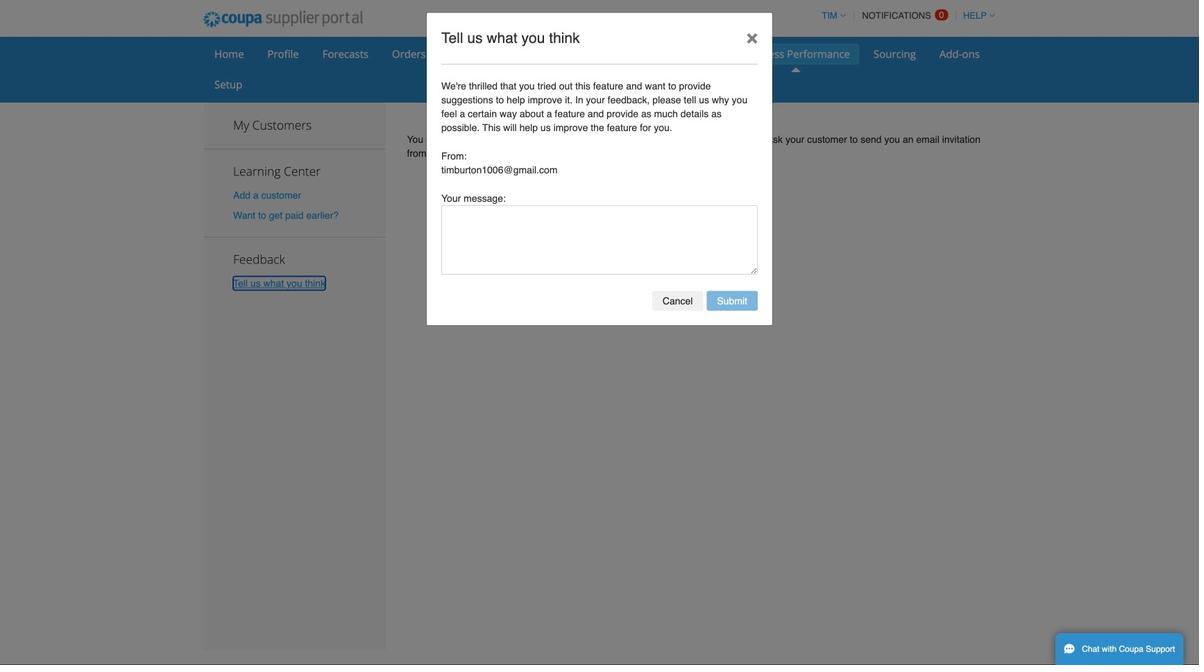 Task type: describe. For each thing, give the bounding box(es) containing it.
coupa supplier portal image
[[194, 2, 373, 37]]



Task type: vqa. For each thing, say whether or not it's contained in the screenshot.
dialog on the top
yes



Task type: locate. For each thing, give the bounding box(es) containing it.
dialog
[[426, 12, 774, 326]]

None text field
[[442, 206, 758, 275]]



